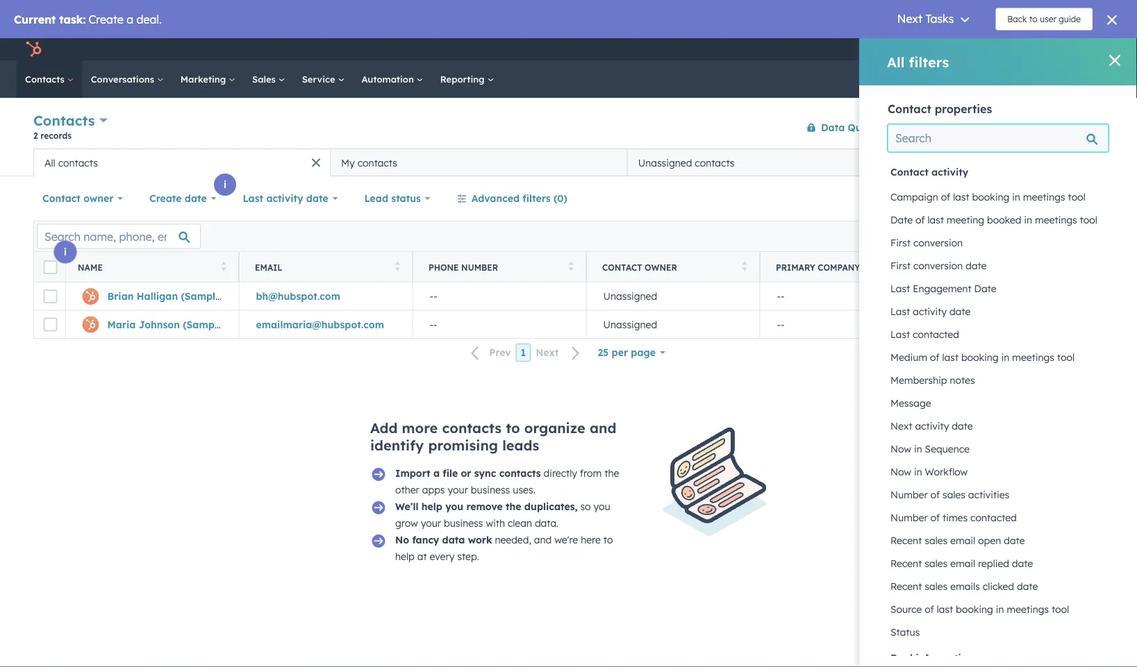 Task type: describe. For each thing, give the bounding box(es) containing it.
25 per page
[[598, 347, 656, 359]]

page
[[631, 347, 656, 359]]

hubspot image
[[25, 41, 42, 58]]

1 vertical spatial i button
[[54, 241, 76, 263]]

bh@hubspot.com
[[256, 290, 340, 303]]

brian halligan (sample contact)
[[107, 290, 266, 303]]

first conversion date
[[891, 260, 987, 272]]

actions
[[905, 122, 934, 133]]

help inside needed, and we're here to help at every step.
[[395, 551, 415, 563]]

filters for advanced
[[523, 192, 551, 205]]

of for campaign of last booking in meetings tool
[[941, 191, 951, 203]]

-- button for emailmaria@hubspot.com
[[413, 311, 587, 338]]

and inside add more contacts to organize and identify promising leads
[[590, 420, 617, 437]]

1 you from the left
[[446, 501, 464, 513]]

date down last engagement date
[[950, 306, 971, 318]]

your inside directly from the other apps your business uses.
[[448, 484, 468, 497]]

source of last booking in meetings tool
[[891, 604, 1070, 616]]

0 vertical spatial number
[[461, 262, 498, 273]]

contact owner inside contact owner popup button
[[42, 192, 113, 205]]

all for all contacts
[[44, 157, 55, 169]]

of for medium of last booking in meetings tool
[[931, 352, 940, 364]]

sales for clicked
[[925, 581, 948, 593]]

help image
[[992, 44, 1004, 57]]

last activity date button
[[888, 300, 1109, 323]]

phone
[[429, 262, 459, 273]]

contacted inside button
[[913, 329, 960, 341]]

or
[[461, 468, 471, 480]]

last for the last contacted button
[[891, 329, 911, 341]]

my contacts button
[[331, 149, 628, 177]]

tool for source of last booking in meetings tool
[[1052, 604, 1070, 616]]

create date button
[[140, 185, 225, 213]]

(sample for halligan
[[181, 290, 221, 303]]

booking for medium
[[962, 352, 999, 364]]

recent sales email open date
[[891, 535, 1025, 547]]

contact owner button
[[33, 185, 132, 213]]

emailmaria@hubspot.com
[[256, 319, 384, 331]]

business inside so you grow your business with clean data.
[[444, 518, 483, 530]]

view for save
[[1075, 194, 1092, 204]]

now for now in workflow
[[891, 466, 912, 478]]

file
[[443, 468, 458, 480]]

Search name, phone, email addresses, or company search field
[[37, 224, 201, 249]]

in inside 'now in workflow' button
[[914, 466, 923, 478]]

sales inside number of sales activities "button"
[[943, 489, 966, 501]]

hubspot link
[[17, 41, 52, 58]]

activity inside popup button
[[266, 192, 303, 205]]

needed, and we're here to help at every step.
[[395, 534, 613, 563]]

needed,
[[495, 534, 532, 547]]

bh@hubspot.com link
[[256, 290, 340, 303]]

edit columns
[[1041, 231, 1092, 242]]

open
[[979, 535, 1002, 547]]

engagement
[[913, 283, 972, 295]]

contacts inside popup button
[[33, 112, 95, 129]]

recent sales emails clicked date
[[891, 581, 1038, 593]]

all filters
[[887, 53, 949, 71]]

first for first conversion date
[[891, 260, 911, 272]]

first conversion
[[891, 237, 963, 249]]

contact inside popup button
[[42, 192, 81, 205]]

marketing link
[[172, 60, 244, 98]]

replied
[[979, 558, 1010, 570]]

clean
[[508, 518, 532, 530]]

more
[[402, 420, 438, 437]]

no fancy data work
[[395, 534, 492, 547]]

your inside so you grow your business with clean data.
[[421, 518, 441, 530]]

settings image
[[1015, 44, 1027, 57]]

reporting link
[[432, 60, 503, 98]]

now in workflow
[[891, 466, 968, 478]]

press to sort. element for email
[[395, 262, 400, 273]]

gary orlando image
[[1067, 43, 1080, 56]]

add view (3/5)
[[955, 156, 1026, 169]]

meetings inside button
[[1035, 214, 1078, 226]]

unassigned contacts
[[638, 157, 735, 169]]

medium of last booking in meetings tool button
[[888, 346, 1109, 369]]

in inside medium of last booking in meetings tool button
[[1002, 352, 1010, 364]]

meetings for medium of last booking in meetings tool
[[1013, 352, 1055, 364]]

recent sales email replied date button
[[888, 552, 1109, 576]]

now for now in sequence
[[891, 443, 912, 456]]

first for first conversion
[[891, 237, 911, 249]]

marketing
[[181, 73, 229, 85]]

0 vertical spatial i button
[[214, 174, 236, 196]]

number of sales activities
[[891, 489, 1010, 501]]

all for all filters
[[887, 53, 905, 71]]

Search search field
[[888, 124, 1109, 152]]

you inside so you grow your business with clean data.
[[594, 501, 611, 513]]

1 vertical spatial i
[[64, 246, 67, 258]]

message
[[891, 397, 932, 410]]

date for last engagement date
[[975, 283, 997, 295]]

email
[[255, 262, 283, 273]]

activities
[[969, 489, 1010, 501]]

business inside directly from the other apps your business uses.
[[471, 484, 510, 497]]

last activity date inside popup button
[[243, 192, 328, 205]]

help button
[[986, 38, 1010, 60]]

2
[[33, 130, 38, 141]]

booking for campaign
[[973, 191, 1010, 203]]

halligan
[[137, 290, 178, 303]]

marketplaces button
[[954, 38, 983, 60]]

2 records
[[33, 130, 72, 141]]

1 press to sort. element from the left
[[221, 262, 227, 273]]

save view button
[[1029, 188, 1104, 210]]

sales for open
[[925, 535, 948, 547]]

emailmaria@hubspot.com link
[[256, 319, 384, 331]]

brian halligan (sample contact) link
[[107, 290, 266, 303]]

press to sort. element for contact owner
[[743, 262, 748, 273]]

status button
[[888, 621, 1109, 645]]

lead status
[[364, 192, 421, 205]]

phone number
[[429, 262, 498, 273]]

sales
[[252, 73, 278, 85]]

1 horizontal spatial contact owner
[[602, 262, 677, 273]]

last for source
[[937, 604, 954, 616]]

abc
[[1083, 43, 1099, 55]]

import button
[[962, 116, 1014, 139]]

properties
[[935, 102, 993, 116]]

25
[[598, 347, 609, 359]]

organize
[[525, 420, 586, 437]]

contact) for emailmaria@hubspot.com
[[226, 319, 268, 331]]

advanced
[[472, 192, 520, 205]]

calling icon button
[[928, 40, 951, 59]]

press to sort. image for email
[[395, 262, 400, 271]]

deal
[[891, 653, 913, 665]]

work
[[468, 534, 492, 547]]

email for open
[[951, 535, 976, 547]]

date right open in the right of the page
[[1004, 535, 1025, 547]]

create date
[[149, 192, 207, 205]]

leads
[[503, 437, 539, 454]]

now in workflow button
[[888, 461, 1109, 484]]

number for number of sales activities
[[891, 489, 928, 501]]

membership notes
[[891, 375, 975, 387]]

recent sales email open date button
[[888, 530, 1109, 553]]

date of last meeting booked in meetings tool button
[[888, 208, 1109, 232]]

apps
[[422, 484, 445, 497]]

filters for all
[[909, 53, 949, 71]]

marketplaces image
[[963, 44, 975, 57]]

0 vertical spatial i
[[224, 179, 227, 191]]

unassigned inside button
[[638, 157, 692, 169]]

1 press to sort. image from the left
[[221, 262, 227, 271]]

1 horizontal spatial help
[[422, 501, 443, 513]]

recent sales email replied date
[[891, 558, 1034, 570]]

data quality button
[[798, 114, 885, 141]]

import for import a file or sync contacts
[[395, 468, 431, 480]]

last for campaign
[[954, 191, 970, 203]]

advanced filters (0) button
[[448, 185, 577, 213]]

conversion for first conversion
[[914, 237, 963, 249]]

columns
[[1059, 231, 1092, 242]]

meeting
[[947, 214, 985, 226]]

promising
[[428, 437, 498, 454]]

data quality
[[821, 121, 884, 133]]

meetings for campaign of last booking in meetings tool
[[1024, 191, 1066, 203]]

uses.
[[513, 484, 536, 497]]

view for add
[[977, 156, 999, 169]]

johnson
[[139, 319, 180, 331]]



Task type: vqa. For each thing, say whether or not it's contained in the screenshot.
address
no



Task type: locate. For each thing, give the bounding box(es) containing it.
last for medium
[[943, 352, 959, 364]]

times
[[943, 512, 968, 524]]

2 email from the top
[[951, 558, 976, 570]]

first up first conversion date
[[891, 237, 911, 249]]

pagination navigation
[[463, 344, 589, 362]]

0 vertical spatial date
[[891, 214, 913, 226]]

so you grow your business with clean data.
[[395, 501, 611, 530]]

number down now in workflow
[[891, 489, 928, 501]]

i button
[[214, 174, 236, 196], [54, 241, 76, 263]]

to inside add more contacts to organize and identify promising leads
[[506, 420, 520, 437]]

1 vertical spatial now
[[891, 466, 912, 478]]

now
[[891, 443, 912, 456], [891, 466, 912, 478]]

booking down emails
[[956, 604, 994, 616]]

help down apps
[[422, 501, 443, 513]]

number for number of times contacted
[[891, 512, 928, 524]]

1
[[521, 347, 526, 359]]

1 vertical spatial contacts
[[33, 112, 95, 129]]

your up fancy on the left bottom of page
[[421, 518, 441, 530]]

date down the campaign
[[891, 214, 913, 226]]

filters
[[909, 53, 949, 71], [523, 192, 551, 205]]

next activity date
[[891, 420, 973, 433]]

1 vertical spatial (sample
[[183, 319, 223, 331]]

to inside needed, and we're here to help at every step.
[[604, 534, 613, 547]]

first
[[891, 237, 911, 249], [891, 260, 911, 272]]

all contacts button
[[33, 149, 331, 177]]

to left organize
[[506, 420, 520, 437]]

1 unassigned button from the top
[[587, 283, 760, 311]]

0 vertical spatial now
[[891, 443, 912, 456]]

data
[[821, 121, 845, 133]]

press to sort. element
[[221, 262, 227, 273], [395, 262, 400, 273], [569, 262, 574, 273], [743, 262, 748, 273]]

unassigned contacts button
[[628, 149, 925, 177]]

1 vertical spatial filters
[[523, 192, 551, 205]]

save view
[[1053, 194, 1092, 204]]

number of times contacted button
[[888, 507, 1109, 530]]

last for date
[[928, 214, 944, 226]]

0 vertical spatial email
[[951, 535, 976, 547]]

0 vertical spatial view
[[977, 156, 999, 169]]

contacted up medium
[[913, 329, 960, 341]]

to right here on the bottom right of page
[[604, 534, 613, 547]]

0 vertical spatial to
[[506, 420, 520, 437]]

menu
[[871, 38, 1121, 60]]

booking up date of last meeting booked in meetings tool
[[973, 191, 1010, 203]]

create inside "popup button"
[[149, 192, 182, 205]]

of down contact activity
[[941, 191, 951, 203]]

contacts banner
[[33, 109, 1104, 149]]

last
[[243, 192, 263, 205], [950, 262, 971, 273], [891, 283, 911, 295], [891, 306, 911, 318], [891, 329, 911, 341]]

bh@hubspot.com button
[[239, 283, 413, 311]]

unassigned button
[[587, 283, 760, 311], [587, 311, 760, 338]]

0 vertical spatial filters
[[909, 53, 949, 71]]

next for next
[[536, 347, 559, 359]]

identify
[[370, 437, 424, 454]]

1 vertical spatial the
[[506, 501, 522, 513]]

in up booked
[[1013, 191, 1021, 203]]

0 vertical spatial owner
[[84, 192, 113, 205]]

0 horizontal spatial and
[[534, 534, 552, 547]]

date
[[891, 214, 913, 226], [1017, 262, 1039, 273], [975, 283, 997, 295]]

contacts for all contacts
[[58, 157, 98, 169]]

to
[[506, 420, 520, 437], [604, 534, 613, 547]]

sales inside 'recent sales email replied date' button
[[925, 558, 948, 570]]

in right booked
[[1025, 214, 1033, 226]]

the up clean
[[506, 501, 522, 513]]

1 recent from the top
[[891, 535, 922, 547]]

1 conversion from the top
[[914, 237, 963, 249]]

contact) for bh@hubspot.com
[[224, 290, 266, 303]]

filters left the (0)
[[523, 192, 551, 205]]

1 button
[[516, 344, 531, 362]]

here
[[581, 534, 601, 547]]

2 press to sort. image from the left
[[395, 262, 400, 271]]

contacts
[[25, 73, 67, 85], [33, 112, 95, 129]]

help down no
[[395, 551, 415, 563]]

now inside button
[[891, 443, 912, 456]]

(edt)
[[1042, 262, 1064, 273]]

sales link
[[244, 60, 294, 98]]

0 vertical spatial recent
[[891, 535, 922, 547]]

help
[[422, 501, 443, 513], [395, 551, 415, 563]]

3 recent from the top
[[891, 581, 922, 593]]

1 now from the top
[[891, 443, 912, 456]]

2 vertical spatial recent
[[891, 581, 922, 593]]

of
[[941, 191, 951, 203], [916, 214, 925, 226], [931, 352, 940, 364], [931, 489, 940, 501], [931, 512, 940, 524], [925, 604, 934, 616]]

view inside popup button
[[977, 156, 999, 169]]

you left "remove"
[[446, 501, 464, 513]]

data.
[[535, 518, 559, 530]]

1 first from the top
[[891, 237, 911, 249]]

medium
[[891, 352, 928, 364]]

deal information
[[891, 653, 974, 665]]

meetings
[[1024, 191, 1066, 203], [1035, 214, 1078, 226], [1013, 352, 1055, 364], [1007, 604, 1049, 616]]

number of times contacted
[[891, 512, 1017, 524]]

0 horizontal spatial contact owner
[[42, 192, 113, 205]]

date up last engagement date button
[[966, 260, 987, 272]]

1 vertical spatial first
[[891, 260, 911, 272]]

contact
[[888, 102, 932, 116], [891, 166, 929, 178], [42, 192, 81, 205], [602, 262, 642, 273]]

sales inside recent sales email open date button
[[925, 535, 948, 547]]

1 vertical spatial next
[[891, 420, 913, 433]]

unassigned for bh@hubspot.com
[[604, 290, 658, 303]]

we're
[[555, 534, 578, 547]]

recent
[[891, 535, 922, 547], [891, 558, 922, 570], [891, 581, 922, 593]]

sequence
[[925, 443, 970, 456]]

next inside next button
[[536, 347, 559, 359]]

primary company
[[776, 262, 861, 273]]

sales down the number of times contacted
[[925, 535, 948, 547]]

business up data
[[444, 518, 483, 530]]

-- button up prev
[[413, 311, 587, 338]]

contacts link
[[17, 60, 82, 98]]

we'll
[[395, 501, 419, 513]]

last up meeting
[[954, 191, 970, 203]]

1 vertical spatial add
[[370, 420, 398, 437]]

in inside source of last booking in meetings tool button
[[996, 604, 1004, 616]]

directly
[[544, 468, 577, 480]]

tool for campaign of last booking in meetings tool
[[1068, 191, 1086, 203]]

actions button
[[893, 116, 954, 139]]

row group containing contact activity
[[888, 158, 1109, 668]]

add for add more contacts to organize and identify promising leads
[[370, 420, 398, 437]]

reporting
[[440, 73, 487, 85]]

in inside now in sequence button
[[914, 443, 923, 456]]

now down 'now in sequence'
[[891, 466, 912, 478]]

0 horizontal spatial filters
[[523, 192, 551, 205]]

1 vertical spatial all
[[44, 157, 55, 169]]

last inside button
[[928, 214, 944, 226]]

i down contact owner popup button
[[64, 246, 67, 258]]

message button
[[888, 392, 1109, 415]]

email up the recent sales emails clicked date
[[951, 558, 976, 570]]

email for replied
[[951, 558, 976, 570]]

0 horizontal spatial next
[[536, 347, 559, 359]]

add for add view (3/5)
[[955, 156, 974, 169]]

automation
[[362, 73, 417, 85]]

0 horizontal spatial all
[[44, 157, 55, 169]]

number left times
[[891, 512, 928, 524]]

upgrade
[[887, 44, 925, 56]]

conversations
[[91, 73, 157, 85]]

sales
[[943, 489, 966, 501], [925, 535, 948, 547], [925, 558, 948, 570], [925, 581, 948, 593]]

your down file
[[448, 484, 468, 497]]

date
[[185, 192, 207, 205], [306, 192, 328, 205], [966, 260, 987, 272], [950, 306, 971, 318], [952, 420, 973, 433], [1004, 535, 1025, 547], [1012, 558, 1034, 570], [1017, 581, 1038, 593]]

we'll help you remove the duplicates,
[[395, 501, 578, 513]]

1 horizontal spatial contacted
[[971, 512, 1017, 524]]

0 horizontal spatial to
[[506, 420, 520, 437]]

number of sales activities button
[[888, 484, 1109, 507]]

last inside last engagement date button
[[891, 283, 911, 295]]

date up sequence
[[952, 420, 973, 433]]

0 vertical spatial help
[[422, 501, 443, 513]]

press to sort. image for phone number
[[569, 262, 574, 271]]

the inside directly from the other apps your business uses.
[[605, 468, 619, 480]]

1 vertical spatial recent
[[891, 558, 922, 570]]

date right "clicked"
[[1017, 581, 1038, 593]]

conversion for first conversion date
[[914, 260, 963, 272]]

0 horizontal spatial owner
[[84, 192, 113, 205]]

1 vertical spatial last activity date
[[891, 306, 971, 318]]

and down the data. at the bottom
[[534, 534, 552, 547]]

booking up notes
[[962, 352, 999, 364]]

in down 'now in sequence'
[[914, 466, 923, 478]]

activity for last activity date button
[[913, 306, 947, 318]]

directly from the other apps your business uses.
[[395, 468, 619, 497]]

conversion inside button
[[914, 260, 963, 272]]

other
[[395, 484, 420, 497]]

date right replied
[[1012, 558, 1034, 570]]

conversion
[[914, 237, 963, 249], [914, 260, 963, 272]]

import up other
[[395, 468, 431, 480]]

all contacts
[[44, 157, 98, 169]]

source of last booking in meetings tool button
[[888, 598, 1109, 622]]

1 vertical spatial contacted
[[971, 512, 1017, 524]]

-- button
[[413, 283, 587, 311], [413, 311, 587, 338]]

1 horizontal spatial view
[[1075, 194, 1092, 204]]

3 press to sort. element from the left
[[569, 262, 574, 273]]

in inside date of last meeting booked in meetings tool button
[[1025, 214, 1033, 226]]

create contact
[[1034, 122, 1092, 133]]

contacts for unassigned contacts
[[695, 157, 735, 169]]

1 horizontal spatial last activity date
[[891, 306, 971, 318]]

all inside button
[[44, 157, 55, 169]]

first inside button
[[891, 260, 911, 272]]

row group
[[888, 158, 1109, 668]]

prev button
[[463, 344, 516, 362]]

view right save
[[1075, 194, 1092, 204]]

date left "(edt)"
[[1017, 262, 1039, 273]]

tool for medium of last booking in meetings tool
[[1058, 352, 1075, 364]]

view left (3/5)
[[977, 156, 999, 169]]

1 horizontal spatial import
[[974, 122, 1002, 133]]

calling icon image
[[933, 44, 946, 56]]

create left contact on the right
[[1034, 122, 1060, 133]]

4 press to sort. element from the left
[[743, 262, 748, 273]]

2 vertical spatial unassigned
[[604, 319, 658, 331]]

date inside button
[[891, 214, 913, 226]]

search button
[[1101, 67, 1125, 91]]

0 vertical spatial all
[[887, 53, 905, 71]]

sales up the number of times contacted
[[943, 489, 966, 501]]

in inside "campaign of last booking in meetings tool" button
[[1013, 191, 1021, 203]]

0 horizontal spatial date
[[891, 214, 913, 226]]

2 vertical spatial number
[[891, 512, 928, 524]]

of for source of last booking in meetings tool
[[925, 604, 934, 616]]

and up from at the bottom
[[590, 420, 617, 437]]

brian
[[107, 290, 134, 303]]

and inside needed, and we're here to help at every step.
[[534, 534, 552, 547]]

the right from at the bottom
[[605, 468, 619, 480]]

2 recent from the top
[[891, 558, 922, 570]]

now up now in workflow
[[891, 443, 912, 456]]

1 vertical spatial conversion
[[914, 260, 963, 272]]

1 horizontal spatial all
[[887, 53, 905, 71]]

recent inside button
[[891, 581, 922, 593]]

contacts for my contacts
[[358, 157, 397, 169]]

0 horizontal spatial you
[[446, 501, 464, 513]]

unassigned
[[638, 157, 692, 169], [604, 290, 658, 303], [604, 319, 658, 331]]

0 vertical spatial your
[[448, 484, 468, 497]]

0 horizontal spatial i button
[[54, 241, 76, 263]]

recent for recent sales emails clicked date
[[891, 581, 922, 593]]

0 horizontal spatial contacted
[[913, 329, 960, 341]]

2 vertical spatial booking
[[956, 604, 994, 616]]

1 -- button from the top
[[413, 283, 587, 311]]

1 horizontal spatial owner
[[645, 262, 677, 273]]

last for last activity date button
[[891, 306, 911, 318]]

2 horizontal spatial press to sort. image
[[569, 262, 574, 271]]

add left more
[[370, 420, 398, 437]]

of inside button
[[916, 214, 925, 226]]

of left times
[[931, 512, 940, 524]]

1 horizontal spatial and
[[590, 420, 617, 437]]

contacts inside add more contacts to organize and identify promising leads
[[442, 420, 502, 437]]

0 vertical spatial booking
[[973, 191, 1010, 203]]

last up notes
[[943, 352, 959, 364]]

1 horizontal spatial i button
[[214, 174, 236, 196]]

date of last meeting booked in meetings tool
[[891, 214, 1098, 226]]

of for date of last meeting booked in meetings tool
[[916, 214, 925, 226]]

recent for recent sales email open date
[[891, 535, 922, 547]]

you right so
[[594, 501, 611, 513]]

Search HubSpot search field
[[942, 67, 1113, 91]]

advanced filters (0)
[[472, 192, 568, 205]]

business up the we'll help you remove the duplicates,
[[471, 484, 510, 497]]

2 unassigned button from the top
[[587, 311, 760, 338]]

0 vertical spatial last activity date
[[243, 192, 328, 205]]

0 vertical spatial create
[[1034, 122, 1060, 133]]

1 vertical spatial business
[[444, 518, 483, 530]]

and
[[590, 420, 617, 437], [534, 534, 552, 547]]

1 vertical spatial create
[[149, 192, 182, 205]]

1 vertical spatial date
[[1017, 262, 1039, 273]]

date inside button
[[1017, 581, 1038, 593]]

search image
[[1108, 74, 1118, 84]]

1 horizontal spatial add
[[955, 156, 974, 169]]

filters inside advanced filters (0) button
[[523, 192, 551, 205]]

create contact button
[[1022, 116, 1104, 139]]

0 vertical spatial (sample
[[181, 290, 221, 303]]

booking for source
[[956, 604, 994, 616]]

i button left 'name'
[[54, 241, 76, 263]]

with
[[486, 518, 505, 530]]

press to sort. element for phone number
[[569, 262, 574, 273]]

1 vertical spatial email
[[951, 558, 976, 570]]

0 vertical spatial contact owner
[[42, 192, 113, 205]]

unassigned button for emailmaria@hubspot.com
[[587, 311, 760, 338]]

tool
[[1068, 191, 1086, 203], [1080, 214, 1098, 226], [1058, 352, 1075, 364], [1052, 604, 1070, 616]]

in up now in workflow
[[914, 443, 923, 456]]

membership
[[891, 375, 948, 387]]

1 vertical spatial unassigned
[[604, 290, 658, 303]]

notifications image
[[1038, 44, 1051, 57]]

last inside last activity date popup button
[[243, 192, 263, 205]]

last for last engagement date button
[[891, 283, 911, 295]]

add inside add more contacts to organize and identify promising leads
[[370, 420, 398, 437]]

in down "clicked"
[[996, 604, 1004, 616]]

view
[[977, 156, 999, 169], [1075, 194, 1092, 204]]

next down message
[[891, 420, 913, 433]]

meetings for source of last booking in meetings tool
[[1007, 604, 1049, 616]]

of right source
[[925, 604, 934, 616]]

first inside button
[[891, 237, 911, 249]]

of up membership notes
[[931, 352, 940, 364]]

date inside popup button
[[306, 192, 328, 205]]

contact) down email
[[224, 290, 266, 303]]

activity for row group containing contact activity
[[932, 166, 969, 178]]

1 vertical spatial help
[[395, 551, 415, 563]]

0 vertical spatial conversion
[[914, 237, 963, 249]]

contacts up records
[[33, 112, 95, 129]]

tool inside button
[[1080, 214, 1098, 226]]

menu containing abc
[[871, 38, 1121, 60]]

-- button down "phone number"
[[413, 283, 587, 311]]

next right 1 button
[[536, 347, 559, 359]]

conversion inside button
[[914, 237, 963, 249]]

create down 'all contacts' button
[[149, 192, 182, 205]]

records
[[40, 130, 72, 141]]

0 vertical spatial contacted
[[913, 329, 960, 341]]

next
[[536, 347, 559, 359], [891, 420, 913, 433]]

1 vertical spatial contact owner
[[602, 262, 677, 273]]

date inside "popup button"
[[185, 192, 207, 205]]

first down first conversion
[[891, 260, 911, 272]]

date down 'all contacts' button
[[185, 192, 207, 205]]

contacts inside button
[[695, 157, 735, 169]]

1 horizontal spatial your
[[448, 484, 468, 497]]

recent for recent sales email replied date
[[891, 558, 922, 570]]

(sample for johnson
[[183, 319, 223, 331]]

2 now from the top
[[891, 466, 912, 478]]

unassigned for emailmaria@hubspot.com
[[604, 319, 658, 331]]

1 horizontal spatial you
[[594, 501, 611, 513]]

fancy
[[412, 534, 439, 547]]

last down the recent sales emails clicked date
[[937, 604, 954, 616]]

activity
[[974, 262, 1015, 273]]

0 horizontal spatial your
[[421, 518, 441, 530]]

1 email from the top
[[951, 535, 976, 547]]

0 horizontal spatial import
[[395, 468, 431, 480]]

owner inside popup button
[[84, 192, 113, 205]]

press to sort. image
[[221, 262, 227, 271], [395, 262, 400, 271], [569, 262, 574, 271]]

upgrade image
[[872, 44, 885, 57]]

information
[[916, 653, 974, 665]]

(sample up 'maria johnson (sample contact)' link
[[181, 290, 221, 303]]

all right upgrade image
[[887, 53, 905, 71]]

add inside popup button
[[955, 156, 974, 169]]

2 vertical spatial date
[[975, 283, 997, 295]]

0 horizontal spatial create
[[149, 192, 182, 205]]

conversion up engagement
[[914, 260, 963, 272]]

0 vertical spatial first
[[891, 237, 911, 249]]

save
[[1053, 194, 1072, 204]]

all down 2 records
[[44, 157, 55, 169]]

2 you from the left
[[594, 501, 611, 513]]

create for create date
[[149, 192, 182, 205]]

2 press to sort. element from the left
[[395, 262, 400, 273]]

add more contacts to organize and identify promising leads
[[370, 420, 617, 454]]

2 -- button from the top
[[413, 311, 587, 338]]

notifications button
[[1033, 38, 1056, 60]]

1 vertical spatial and
[[534, 534, 552, 547]]

0 vertical spatial the
[[605, 468, 619, 480]]

1 vertical spatial owner
[[645, 262, 677, 273]]

0 vertical spatial and
[[590, 420, 617, 437]]

close image
[[1110, 55, 1121, 66]]

1 vertical spatial view
[[1075, 194, 1092, 204]]

create for create contact
[[1034, 122, 1060, 133]]

1 vertical spatial import
[[395, 468, 431, 480]]

date for last activity date (edt)
[[1017, 262, 1039, 273]]

0 horizontal spatial help
[[395, 551, 415, 563]]

contacted up open in the right of the page
[[971, 512, 1017, 524]]

date left lead
[[306, 192, 328, 205]]

-- button for bh@hubspot.com
[[413, 283, 587, 311]]

0 horizontal spatial press to sort. image
[[221, 262, 227, 271]]

last activity date inside button
[[891, 306, 971, 318]]

activity for next activity date button
[[916, 420, 950, 433]]

in up membership notes button
[[1002, 352, 1010, 364]]

1 horizontal spatial to
[[604, 534, 613, 547]]

i button right "create date"
[[214, 174, 236, 196]]

contact) down bh@hubspot.com link
[[226, 319, 268, 331]]

-
[[430, 290, 434, 303], [434, 290, 437, 303], [777, 290, 781, 303], [781, 290, 785, 303], [951, 290, 955, 303], [955, 290, 959, 303], [430, 319, 434, 331], [434, 319, 437, 331], [777, 319, 781, 331], [781, 319, 785, 331], [951, 319, 955, 331], [955, 319, 959, 331]]

email up recent sales email replied date
[[951, 535, 976, 547]]

last activity date button
[[234, 185, 347, 213]]

1 horizontal spatial press to sort. image
[[395, 262, 400, 271]]

1 horizontal spatial i
[[224, 179, 227, 191]]

unassigned button for bh@hubspot.com
[[587, 283, 760, 311]]

last up first conversion
[[928, 214, 944, 226]]

date down activity
[[975, 283, 997, 295]]

2 conversion from the top
[[914, 260, 963, 272]]

0 vertical spatial unassigned
[[638, 157, 692, 169]]

next for next activity date
[[891, 420, 913, 433]]

number right "phone"
[[461, 262, 498, 273]]

of for number of sales activities
[[931, 489, 940, 501]]

0 horizontal spatial add
[[370, 420, 398, 437]]

1 horizontal spatial next
[[891, 420, 913, 433]]

1 horizontal spatial the
[[605, 468, 619, 480]]

next inside next activity date button
[[891, 420, 913, 433]]

press to sort. image
[[743, 262, 748, 271]]

of down now in workflow
[[931, 489, 940, 501]]

contacted inside "button"
[[971, 512, 1017, 524]]

date inside button
[[975, 283, 997, 295]]

now inside button
[[891, 466, 912, 478]]

view inside "button"
[[1075, 194, 1092, 204]]

3 press to sort. image from the left
[[569, 262, 574, 271]]

primary company column header
[[760, 252, 935, 283]]

of down the campaign
[[916, 214, 925, 226]]

0 horizontal spatial last activity date
[[243, 192, 328, 205]]

source
[[891, 604, 922, 616]]

conversion up first conversion date
[[914, 237, 963, 249]]

import inside import button
[[974, 122, 1002, 133]]

1 vertical spatial contact)
[[226, 319, 268, 331]]

i down 'all contacts' button
[[224, 179, 227, 191]]

last engagement date
[[891, 283, 997, 295]]

import for import
[[974, 122, 1002, 133]]

0 horizontal spatial i
[[64, 246, 67, 258]]

last inside the last contacted button
[[891, 329, 911, 341]]

sales left emails
[[925, 581, 948, 593]]

data
[[442, 534, 465, 547]]

0 vertical spatial contact)
[[224, 290, 266, 303]]

sales inside recent sales emails clicked date button
[[925, 581, 948, 593]]

0 vertical spatial business
[[471, 484, 510, 497]]

1 horizontal spatial date
[[975, 283, 997, 295]]

contacts down hubspot link
[[25, 73, 67, 85]]

a
[[434, 468, 440, 480]]

2 first from the top
[[891, 260, 911, 272]]

0 horizontal spatial the
[[506, 501, 522, 513]]

sales for replied
[[925, 558, 948, 570]]

last inside last activity date button
[[891, 306, 911, 318]]

add down search search field
[[955, 156, 974, 169]]

sales down recent sales email open date
[[925, 558, 948, 570]]

filters left marketplaces image at the right of page
[[909, 53, 949, 71]]

import down properties
[[974, 122, 1002, 133]]

of for number of times contacted
[[931, 512, 940, 524]]

first conversion date button
[[888, 254, 1109, 278]]

create inside button
[[1034, 122, 1060, 133]]

(sample down brian halligan (sample contact)
[[183, 319, 223, 331]]

contact activity
[[891, 166, 969, 178]]

0 vertical spatial contacts
[[25, 73, 67, 85]]

1 vertical spatial your
[[421, 518, 441, 530]]



